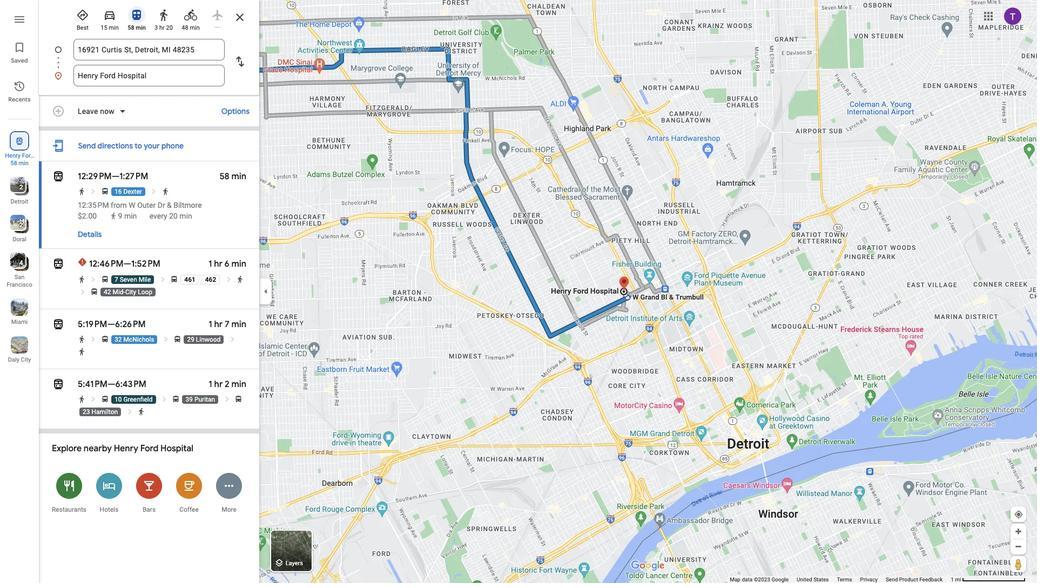 Task type: describe. For each thing, give the bounding box(es) containing it.
feedback
[[920, 577, 943, 583]]

 inside list
[[15, 135, 24, 147]]

restaurants
[[52, 506, 86, 514]]

12:35 pm
[[78, 201, 109, 210]]

outer
[[137, 201, 156, 210]]

footer inside google maps element
[[730, 577, 951, 584]]

hospital inside directions main content
[[161, 444, 193, 454]]

transit image for 58 min
[[52, 169, 65, 184]]

42
[[104, 289, 111, 296]]

4
[[19, 259, 23, 267]]

google account: tyler black  
(blacklashes1000@gmail.com) image
[[1005, 7, 1022, 25]]

5:41 pm — 6:43 pm
[[78, 379, 146, 390]]

transit image for 1 hr 7 min
[[52, 317, 65, 332]]

reverse starting point and destination image
[[233, 55, 246, 68]]

mid-
[[113, 289, 125, 296]]

explore nearby henry ford hospital
[[52, 444, 193, 454]]

&
[[167, 201, 172, 210]]

0 horizontal spatial walk image
[[78, 396, 86, 404]]

collapse side panel image
[[260, 286, 272, 298]]

leave now option
[[78, 106, 117, 117]]

miami
[[11, 319, 28, 326]]

coffee button
[[169, 466, 209, 520]]

0 horizontal spatial 7
[[115, 276, 118, 284]]

 left alert tooltip
[[52, 257, 65, 272]]

— for 5:19 pm
[[107, 319, 115, 330]]

12:35 pm from w outer dr & biltmore $2.00
[[78, 201, 202, 220]]

now
[[100, 107, 115, 116]]

2 list item from the top
[[39, 65, 259, 86]]

ford inside henry ford hospital
[[22, 152, 34, 159]]

2 for doral
[[19, 222, 23, 229]]

bus image left 39 on the bottom left of the page
[[172, 396, 180, 404]]

1:27 pm
[[119, 171, 148, 182]]

min inside  list
[[19, 160, 28, 167]]

privacy
[[861, 577, 878, 583]]

data
[[742, 577, 753, 583]]

more button
[[209, 466, 249, 520]]

12:46 pm — 1:52 pm
[[89, 259, 160, 270]]

leave
[[78, 107, 98, 116]]

, then image up 23 hamilton
[[89, 396, 98, 404]]

henry ford hospital
[[5, 152, 34, 167]]

walk image for 1 hr 7 min
[[78, 336, 86, 344]]

bus image for 1 hr 2 min
[[101, 396, 109, 404]]

leave now button
[[73, 106, 131, 119]]

48
[[182, 24, 188, 31]]

mi
[[956, 577, 962, 583]]

, then image right mile
[[159, 276, 167, 284]]

map
[[730, 577, 741, 583]]

48 min
[[182, 24, 200, 31]]

options
[[221, 106, 250, 116]]

alert tooltip
[[78, 258, 87, 266]]

15 min radio
[[98, 4, 121, 32]]

list inside google maps element
[[39, 39, 259, 86]]

— for 5:41 pm
[[108, 379, 115, 390]]

henry inside henry ford hospital
[[5, 152, 21, 159]]

29 linwood
[[187, 336, 221, 344]]

12:46 pm
[[89, 259, 124, 270]]

daly city button
[[0, 332, 39, 366]]

2 places element for detroit
[[12, 183, 23, 192]]

bus image for 42 mid-city loop
[[90, 288, 98, 296]]

20 inside directions main content
[[169, 212, 178, 220]]

miami button
[[0, 294, 39, 328]]

©2023
[[754, 577, 771, 583]]

58 min radio
[[125, 4, 148, 32]]

39 puritan
[[186, 396, 215, 404]]

9 min
[[118, 212, 137, 220]]

1 for 1 hr 6 min
[[209, 259, 212, 270]]

 for 5:41 pm
[[52, 377, 65, 392]]

dexter
[[123, 188, 142, 196]]

58 min inside  list
[[10, 160, 28, 167]]

recents button
[[0, 76, 39, 106]]

min inside option
[[109, 24, 119, 31]]

12:29 pm — 1:27 pm
[[78, 171, 148, 182]]

, then image down 1 hr 2 min
[[223, 396, 231, 404]]

bars button
[[129, 466, 169, 520]]

 for 12:29 pm
[[52, 169, 65, 184]]

, then image left the 29
[[162, 336, 170, 344]]

united states button
[[797, 577, 829, 584]]

bus image for 29 linwood
[[174, 336, 182, 344]]

w
[[129, 201, 135, 210]]

1:52 pm
[[131, 259, 160, 270]]

min inside option
[[136, 24, 146, 31]]

options button
[[216, 102, 255, 121]]

hotels button
[[89, 466, 129, 520]]

1 hr 6 min
[[209, 259, 246, 270]]

16 dexter
[[115, 188, 142, 196]]

transit image inside 58 min option
[[130, 9, 143, 22]]

doral
[[13, 236, 26, 243]]

9
[[118, 212, 122, 220]]

details
[[78, 230, 102, 239]]

hamilton
[[92, 408, 118, 416]]

driving image
[[103, 9, 116, 22]]

send for send product feedback
[[886, 577, 898, 583]]

states
[[814, 577, 829, 583]]

every
[[150, 212, 167, 220]]

loop
[[138, 289, 152, 296]]

hr for 6
[[214, 259, 223, 270]]

15 min
[[101, 24, 119, 31]]

4 places element
[[12, 258, 23, 268]]

dr
[[158, 201, 165, 210]]

zoom in image
[[1015, 528, 1023, 536]]

transit image
[[52, 377, 65, 392]]

, then image left 42 on the left of page
[[79, 288, 87, 296]]

walk image for 1 hr 6 min
[[78, 276, 86, 284]]

58 inside  list
[[10, 160, 17, 167]]

close directions image
[[233, 11, 246, 24]]

20 inside option
[[166, 24, 173, 31]]

linwood
[[196, 336, 221, 344]]



Task type: locate. For each thing, give the bounding box(es) containing it.
58 inside option
[[128, 24, 134, 31]]

menu image
[[13, 13, 26, 26]]

1 horizontal spatial 58 min
[[128, 24, 146, 31]]

58 inside directions main content
[[220, 171, 229, 182]]

0 vertical spatial hospital
[[8, 160, 30, 167]]

ford inside directions main content
[[140, 444, 159, 454]]

7
[[115, 276, 118, 284], [225, 319, 229, 330]]

send left directions
[[78, 141, 96, 151]]

walk image up 23
[[78, 396, 86, 404]]

— up seven
[[124, 259, 131, 270]]

walk image
[[78, 188, 86, 196], [78, 276, 86, 284], [236, 276, 244, 284], [78, 336, 86, 344], [78, 348, 86, 356]]

privacy button
[[861, 577, 878, 584]]

2 horizontal spatial walk image
[[161, 188, 170, 196]]

0 horizontal spatial 58 min
[[10, 160, 28, 167]]

2 horizontal spatial 58
[[220, 171, 229, 182]]

1 vertical spatial city
[[21, 357, 31, 364]]

hotels
[[100, 506, 119, 514]]

min inside radio
[[190, 24, 200, 31]]

, then image down "5:19 pm"
[[89, 336, 98, 344]]

0 horizontal spatial 58
[[10, 160, 17, 167]]

greenfield
[[123, 396, 153, 404]]

39
[[186, 396, 193, 404]]

list
[[39, 39, 259, 86]]

1 vertical spatial 58 min
[[10, 160, 28, 167]]

 left 12:29 pm
[[52, 169, 65, 184]]

francisco
[[7, 282, 32, 289]]

2
[[19, 184, 23, 191], [19, 222, 23, 229], [225, 379, 229, 390]]

henry right nearby
[[114, 444, 138, 454]]

32 mcnichols
[[115, 336, 154, 344]]

hr
[[159, 24, 165, 31], [214, 259, 223, 270], [214, 319, 223, 330], [214, 379, 223, 390]]

transit image left "5:19 pm"
[[52, 317, 65, 332]]

 up henry ford hospital
[[15, 135, 24, 147]]

directions main content
[[39, 0, 259, 584]]

walk image for 58 min
[[78, 188, 86, 196]]

hr up puritan
[[214, 379, 223, 390]]

detroit
[[11, 198, 28, 205]]

1 mi button
[[951, 577, 1026, 583]]

0 vertical spatial 58
[[128, 24, 134, 31]]

1 horizontal spatial 7
[[225, 319, 229, 330]]

1 vertical spatial 2
[[19, 222, 23, 229]]

0 vertical spatial 2 places element
[[12, 183, 23, 192]]

1 hr 2 min
[[209, 379, 246, 390]]

, then image
[[89, 188, 98, 196], [150, 188, 158, 196], [89, 276, 98, 284], [159, 276, 167, 284], [79, 288, 87, 296], [89, 336, 98, 344], [162, 336, 170, 344], [228, 336, 237, 344], [223, 396, 231, 404]]

— for 12:46 pm
[[124, 259, 131, 270]]

 left "5:19 pm"
[[52, 317, 65, 332]]

2 vertical spatial 58 min
[[220, 171, 246, 182]]

 for 5:19 pm
[[52, 317, 65, 332]]

, then image down 12:46 pm
[[89, 276, 98, 284]]

3 hr 20 radio
[[152, 4, 175, 32]]

0 vertical spatial 20
[[166, 24, 173, 31]]

0 vertical spatial henry
[[5, 152, 21, 159]]

transit image
[[130, 9, 143, 22], [52, 169, 65, 184], [52, 257, 65, 272], [52, 317, 65, 332]]

1 up 462
[[209, 259, 212, 270]]

1 vertical spatial 7
[[225, 319, 229, 330]]

— for 12:29 pm
[[112, 171, 119, 182]]

1 up linwood
[[209, 319, 212, 330]]

2 2 places element from the top
[[12, 220, 23, 230]]

send product feedback button
[[886, 577, 943, 584]]

biltmore
[[174, 201, 202, 210]]

10 greenfield
[[115, 396, 153, 404]]

0 vertical spatial walk image
[[161, 188, 170, 196]]

2 places element
[[12, 183, 23, 192], [12, 220, 23, 230]]

bus image left 16
[[101, 188, 109, 196]]

send inside directions main content
[[78, 141, 96, 151]]

Starting point 16921 Curtis St, Detroit, MI 48235 field
[[78, 43, 220, 56]]

saved
[[11, 57, 28, 64]]

hospital up coffee button
[[161, 444, 193, 454]]

bars
[[143, 506, 156, 514]]

1 vertical spatial 20
[[169, 212, 178, 220]]

city right daly
[[21, 357, 31, 364]]

3
[[155, 24, 158, 31]]

, then image up 12:35 pm
[[89, 188, 98, 196]]

2 vertical spatial 58
[[220, 171, 229, 182]]

ford up bars button
[[140, 444, 159, 454]]

every 20 min
[[150, 212, 192, 220]]

explore
[[52, 444, 82, 454]]

1 horizontal spatial henry
[[114, 444, 138, 454]]

walk image down the "greenfield"
[[137, 408, 145, 416]]

show street view coverage image
[[1011, 557, 1027, 573]]

san
[[14, 274, 24, 281]]

5:19 pm
[[78, 319, 107, 330]]

puritan
[[194, 396, 215, 404]]

5:41 pm
[[78, 379, 108, 390]]

best
[[77, 24, 89, 31]]

google
[[772, 577, 789, 583]]

1 vertical spatial send
[[886, 577, 898, 583]]

1 vertical spatial ford
[[140, 444, 159, 454]]

1 horizontal spatial hospital
[[161, 444, 193, 454]]

google maps element
[[0, 0, 1038, 584]]

best travel modes image
[[76, 9, 89, 22]]

0 horizontal spatial city
[[21, 357, 31, 364]]

, then image up 'outer'
[[150, 188, 158, 196]]

hr up linwood
[[214, 319, 223, 330]]

12:29 pm
[[78, 171, 112, 182]]

product
[[900, 577, 918, 583]]

2 horizontal spatial 58 min
[[220, 171, 246, 182]]

walk image up &
[[161, 188, 170, 196]]

bus image
[[101, 276, 109, 284], [101, 396, 109, 404], [172, 396, 180, 404]]

bus image up hamilton
[[101, 396, 109, 404]]

ford
[[22, 152, 34, 159], [140, 444, 159, 454]]

your
[[144, 141, 160, 151]]

1 horizontal spatial send
[[886, 577, 898, 583]]

bus image left the 29
[[174, 336, 182, 344]]

bus image left 32
[[101, 336, 109, 344]]

1 up puritan
[[209, 379, 212, 390]]

1 vertical spatial henry
[[114, 444, 138, 454]]

462
[[205, 276, 216, 284]]

1 vertical spatial walk image
[[78, 396, 86, 404]]

0 vertical spatial ford
[[22, 152, 34, 159]]

1 vertical spatial 2 places element
[[12, 220, 23, 230]]

show your location image
[[1014, 510, 1024, 520]]

transit image right driving icon
[[130, 9, 143, 22]]

hr right 3
[[159, 24, 165, 31]]

zoom out image
[[1015, 543, 1023, 551]]

none radio inside google maps element
[[206, 4, 229, 28]]

, then image down 1 hr 6 min
[[225, 276, 233, 284]]

1 2 places element from the top
[[12, 183, 23, 192]]

send left product
[[886, 577, 898, 583]]

san francisco
[[7, 274, 32, 289]]

, then image down 10 greenfield
[[126, 408, 134, 416]]

list item down starting point 16921 curtis st, detroit, mi 48235 field
[[39, 65, 259, 86]]

bus image for 16 dexter
[[101, 188, 109, 196]]

saved button
[[0, 37, 39, 67]]

hr for 2
[[214, 379, 223, 390]]

1 mi
[[951, 577, 962, 583]]

send product feedback
[[886, 577, 943, 583]]

2 for detroit
[[19, 184, 23, 191]]

16
[[115, 188, 122, 196]]

0 vertical spatial send
[[78, 141, 96, 151]]

2 places element for doral
[[12, 220, 23, 230]]

mile
[[139, 276, 151, 284]]

bus image for 32 mcnichols
[[101, 336, 109, 344]]

1 horizontal spatial 58
[[128, 24, 134, 31]]

send inside footer
[[886, 577, 898, 583]]


[[15, 135, 24, 147], [52, 169, 65, 184], [52, 257, 65, 272], [52, 317, 65, 332], [52, 377, 65, 392]]

20
[[166, 24, 173, 31], [169, 212, 178, 220]]

1 none field from the top
[[78, 39, 220, 61]]

1 vertical spatial 58
[[10, 160, 17, 167]]

footer containing map data ©2023 google
[[730, 577, 951, 584]]

32
[[115, 336, 122, 344]]

hr for 7
[[214, 319, 223, 330]]

hr left 6 at top
[[214, 259, 223, 270]]

none field destination henry ford hospital
[[78, 65, 220, 86]]

bus image
[[101, 188, 109, 196], [170, 276, 178, 284], [90, 288, 98, 296], [101, 336, 109, 344], [174, 336, 182, 344], [235, 396, 243, 404]]

walking image
[[110, 213, 117, 220]]

leave now
[[78, 107, 115, 116]]

henry
[[5, 152, 21, 159], [114, 444, 138, 454]]

0 horizontal spatial hospital
[[8, 160, 30, 167]]

2 places element up detroit
[[12, 183, 23, 192]]

list item down 3
[[39, 39, 259, 73]]

1 for 1 mi
[[951, 577, 954, 583]]

city inside button
[[21, 357, 31, 364]]

footer
[[730, 577, 951, 584]]

united states
[[797, 577, 829, 583]]

1 left mi
[[951, 577, 954, 583]]

terms button
[[837, 577, 852, 584]]

transit image left 12:29 pm
[[52, 169, 65, 184]]

2 places element up doral
[[12, 220, 23, 230]]

transit image left alert tooltip
[[52, 257, 65, 272]]

0 horizontal spatial henry
[[5, 152, 21, 159]]

 left 5:41 pm
[[52, 377, 65, 392]]

min
[[109, 24, 119, 31], [136, 24, 146, 31], [190, 24, 200, 31], [19, 160, 28, 167], [232, 171, 246, 182], [124, 212, 137, 220], [180, 212, 192, 220], [231, 259, 246, 270], [232, 319, 246, 330], [232, 379, 246, 390]]

461
[[184, 276, 196, 284]]

seven
[[120, 276, 137, 284]]

send directions to your phone button
[[73, 135, 189, 157]]

henry inside directions main content
[[114, 444, 138, 454]]

send for send directions to your phone
[[78, 141, 96, 151]]

, then image down 1 hr 7 min
[[228, 336, 237, 344]]

— up 32
[[107, 319, 115, 330]]

0 vertical spatial 2
[[19, 184, 23, 191]]

58 min inside 58 min option
[[128, 24, 146, 31]]

send directions to your phone
[[78, 141, 184, 151]]

1 horizontal spatial walk image
[[137, 408, 145, 416]]

hospital up detroit
[[8, 160, 30, 167]]

2 vertical spatial walk image
[[137, 408, 145, 416]]

1 for 1 hr 7 min
[[209, 319, 212, 330]]

map data ©2023 google
[[730, 577, 789, 583]]

6:26 pm
[[115, 319, 146, 330]]

2 inside directions main content
[[225, 379, 229, 390]]

bus image down 1 hr 2 min
[[235, 396, 243, 404]]

2 vertical spatial 2
[[225, 379, 229, 390]]

daly
[[8, 357, 19, 364]]

— up 10
[[108, 379, 115, 390]]

29
[[187, 336, 194, 344]]

from
[[111, 201, 127, 210]]

— up 16
[[112, 171, 119, 182]]

hospital inside henry ford hospital
[[8, 160, 30, 167]]

to
[[135, 141, 142, 151]]

3 hr 20
[[155, 24, 173, 31]]

none field starting point 16921 curtis st, detroit, mi 48235
[[78, 39, 220, 61]]

bus image left 42 on the left of page
[[90, 288, 98, 296]]

henry up detroit
[[5, 152, 21, 159]]

nearby
[[84, 444, 112, 454]]

23 hamilton
[[83, 408, 118, 416]]

20 down &
[[169, 212, 178, 220]]

 list
[[0, 0, 39, 584]]

1 for 1 hr 2 min
[[209, 379, 212, 390]]

15
[[101, 24, 107, 31]]

flights image
[[211, 9, 224, 22]]

walking image
[[157, 9, 170, 22]]

0 vertical spatial 58 min
[[128, 24, 146, 31]]

transit image for 1 hr 6 min
[[52, 257, 65, 272]]

1 vertical spatial hospital
[[161, 444, 193, 454]]

20 right 3
[[166, 24, 173, 31]]

recents
[[8, 96, 31, 103]]

42 mid-city loop
[[104, 289, 152, 296]]

phone
[[162, 141, 184, 151]]

bus image for 1 hr 6 min
[[101, 276, 109, 284]]

None field
[[78, 39, 220, 61], [78, 65, 220, 86]]

, then image left 39 on the bottom left of the page
[[160, 396, 169, 404]]

1 horizontal spatial ford
[[140, 444, 159, 454]]

bus image up 42 on the left of page
[[101, 276, 109, 284]]

city
[[125, 289, 136, 296], [21, 357, 31, 364]]

list item
[[39, 39, 259, 73], [39, 65, 259, 86]]

hr inside 3 hr 20 option
[[159, 24, 165, 31]]

, then image
[[225, 276, 233, 284], [89, 396, 98, 404], [160, 396, 169, 404], [126, 408, 134, 416]]

1 list item from the top
[[39, 39, 259, 73]]

details button
[[72, 225, 107, 244]]

none field down starting point 16921 curtis st, detroit, mi 48235 field
[[78, 65, 220, 86]]

0 horizontal spatial send
[[78, 141, 96, 151]]

None radio
[[206, 4, 229, 28]]

more
[[222, 506, 237, 514]]

coffee
[[180, 506, 199, 514]]

daly city
[[8, 357, 31, 364]]

terms
[[837, 577, 852, 583]]

Destination Henry Ford Hospital field
[[78, 69, 220, 82]]

0 horizontal spatial ford
[[22, 152, 34, 159]]

walk image
[[161, 188, 170, 196], [78, 396, 86, 404], [137, 408, 145, 416]]

bus image left 461
[[170, 276, 178, 284]]

5:19 pm — 6:26 pm
[[78, 319, 146, 330]]

ford up detroit
[[22, 152, 34, 159]]

restaurants button
[[49, 466, 89, 520]]

city down 7 seven mile
[[125, 289, 136, 296]]

2 none field from the top
[[78, 65, 220, 86]]

$2.00
[[78, 212, 97, 220]]

58 min inside directions main content
[[220, 171, 246, 182]]

Best radio
[[71, 4, 94, 32]]

48 min radio
[[179, 4, 202, 32]]

1 horizontal spatial city
[[125, 289, 136, 296]]

0 vertical spatial none field
[[78, 39, 220, 61]]

6:43 pm
[[115, 379, 146, 390]]

united
[[797, 577, 813, 583]]

1 vertical spatial none field
[[78, 65, 220, 86]]

none field down 3
[[78, 39, 220, 61]]

10
[[115, 396, 122, 404]]

layers
[[286, 561, 303, 568]]

0 vertical spatial city
[[125, 289, 136, 296]]

hr for 20
[[159, 24, 165, 31]]

city inside directions main content
[[125, 289, 136, 296]]

bus image for 23 hamilton
[[235, 396, 243, 404]]

cycling image
[[184, 9, 197, 22]]

0 vertical spatial 7
[[115, 276, 118, 284]]



Task type: vqa. For each thing, say whether or not it's contained in the screenshot.
list at left top
yes



